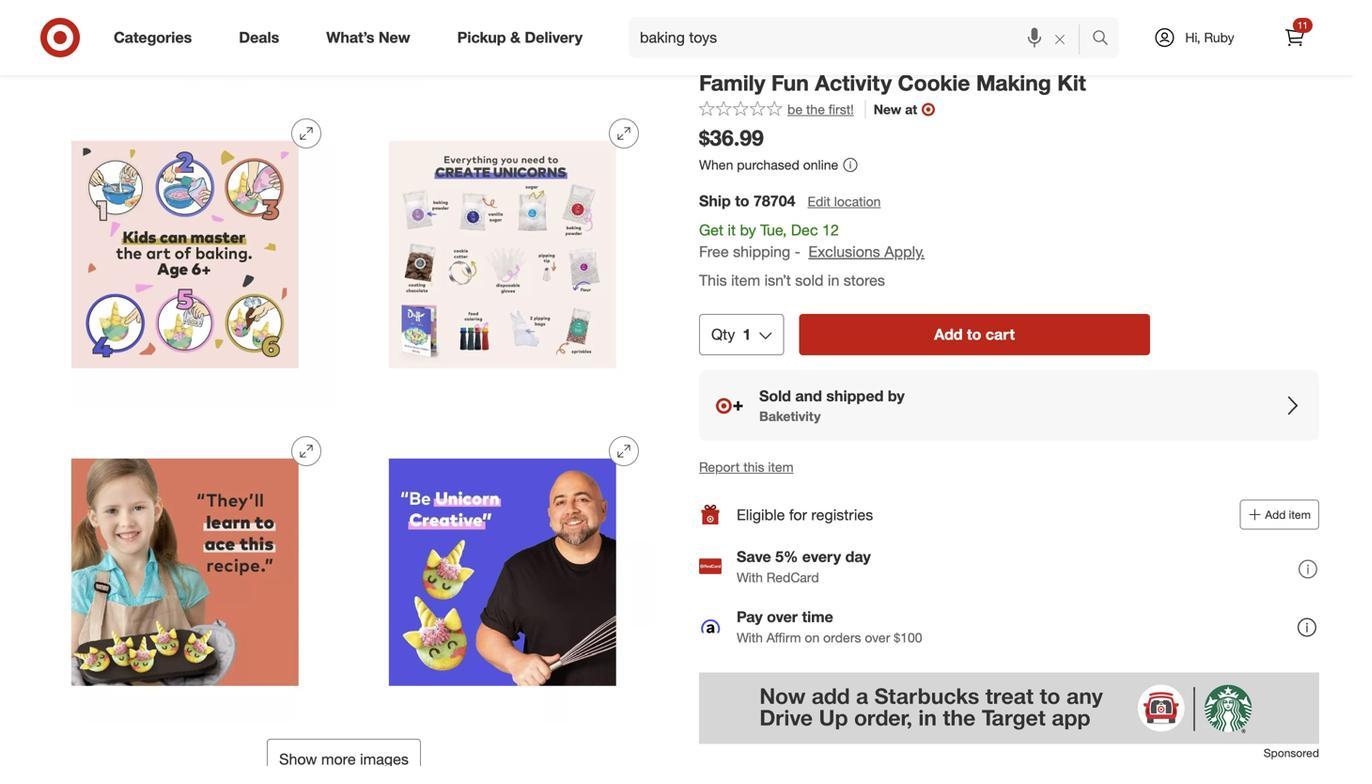 Task type: vqa. For each thing, say whether or not it's contained in the screenshot.
Solo Re:Focus 15.6&#34; Laptop Sleeve - Gray, 5 of 8 image
no



Task type: locate. For each thing, give the bounding box(es) containing it.
0 horizontal spatial baketivity
[[760, 408, 821, 424]]

- for baketivity
[[1191, 16, 1200, 42]]

when
[[699, 157, 734, 173]]

baketivity inside duff goldman diy kids baking kit by baketivity - unicorn rainbow cookies with premeasured ingredients | best family fun activity cookie making kit
[[1084, 16, 1185, 42]]

making
[[977, 70, 1052, 96]]

sold and shipped by baketivity
[[760, 387, 905, 424]]

0 horizontal spatial kit
[[1019, 16, 1048, 42]]

add item
[[1266, 508, 1311, 522]]

2 with from the top
[[737, 629, 763, 646]]

day
[[846, 548, 871, 566]]

location
[[835, 193, 881, 210]]

edit
[[808, 193, 831, 210]]

- inside duff goldman diy kids baking kit by baketivity - unicorn rainbow cookies with premeasured ingredients | best family fun activity cookie making kit
[[1191, 16, 1200, 42]]

1 vertical spatial over
[[865, 629, 891, 646]]

11
[[1298, 19, 1309, 31]]

to
[[735, 192, 750, 210], [967, 325, 982, 344]]

every
[[803, 548, 842, 566]]

by right shipped
[[888, 387, 905, 405]]

over left $100 in the bottom of the page
[[865, 629, 891, 646]]

with down pay
[[737, 629, 763, 646]]

activity
[[815, 70, 892, 96]]

0 horizontal spatial -
[[795, 242, 801, 261]]

baketivity up ingredients
[[1084, 16, 1185, 42]]

1 horizontal spatial -
[[1191, 16, 1200, 42]]

pickup & delivery
[[457, 28, 583, 47]]

2 horizontal spatial item
[[1289, 508, 1311, 522]]

item inside fulfillment "region"
[[731, 271, 761, 290]]

baketivity down the sold
[[760, 408, 821, 424]]

new at
[[874, 101, 918, 118]]

1 horizontal spatial to
[[967, 325, 982, 344]]

to inside button
[[967, 325, 982, 344]]

1 horizontal spatial kit
[[1058, 70, 1087, 96]]

categories link
[[98, 17, 215, 58]]

edit location
[[808, 193, 881, 210]]

pickup
[[457, 28, 506, 47]]

What can we help you find? suggestions appear below search field
[[629, 17, 1097, 58]]

family
[[699, 70, 766, 96]]

- left ruby on the right of the page
[[1191, 16, 1200, 42]]

0 vertical spatial -
[[1191, 16, 1200, 42]]

0 horizontal spatial new
[[379, 28, 410, 47]]

shipping
[[733, 242, 791, 261]]

2 horizontal spatial by
[[1054, 16, 1078, 42]]

1 horizontal spatial add
[[1266, 508, 1286, 522]]

1 vertical spatial item
[[768, 459, 794, 475]]

1 vertical spatial -
[[795, 242, 801, 261]]

1 vertical spatial baketivity
[[760, 408, 821, 424]]

$100
[[894, 629, 923, 646]]

1 vertical spatial with
[[737, 629, 763, 646]]

best
[[1212, 43, 1259, 69]]

1 vertical spatial by
[[740, 221, 756, 239]]

duff goldman diy kids baking kit by baketivity - unicorn rainbow cookies with premeasured ingredients | best family fun activity cookie making kit, 3 of 8 image
[[352, 103, 654, 406]]

ship
[[699, 192, 731, 210]]

purchased
[[737, 157, 800, 173]]

search button
[[1084, 17, 1129, 62]]

5%
[[776, 548, 798, 566]]

fulfillment region
[[699, 190, 1320, 441]]

baketivity inside sold and shipped by baketivity
[[760, 408, 821, 424]]

by inside get it by tue, dec 12 free shipping - exclusions apply.
[[740, 221, 756, 239]]

add for add item
[[1266, 508, 1286, 522]]

0 horizontal spatial to
[[735, 192, 750, 210]]

1 horizontal spatial new
[[874, 101, 902, 118]]

edit location button
[[807, 191, 882, 212]]

0 horizontal spatial add
[[935, 325, 963, 344]]

kit up premeasured
[[1019, 16, 1048, 42]]

at
[[905, 101, 918, 118]]

item
[[731, 271, 761, 290], [768, 459, 794, 475], [1289, 508, 1311, 522]]

$36.99
[[699, 125, 764, 151]]

0 vertical spatial item
[[731, 271, 761, 290]]

add for add to cart
[[935, 325, 963, 344]]

over up affirm
[[767, 608, 798, 626]]

pay
[[737, 608, 763, 626]]

item inside "button"
[[1289, 508, 1311, 522]]

1 vertical spatial kit
[[1058, 70, 1087, 96]]

in
[[828, 271, 840, 290]]

item for add
[[1289, 508, 1311, 522]]

what's
[[326, 28, 375, 47]]

pay over time with affirm on orders over $100
[[737, 608, 923, 646]]

categories
[[114, 28, 192, 47]]

1 vertical spatial to
[[967, 325, 982, 344]]

1 horizontal spatial baketivity
[[1084, 16, 1185, 42]]

1 vertical spatial add
[[1266, 508, 1286, 522]]

new
[[379, 28, 410, 47], [874, 101, 902, 118]]

to left cart
[[967, 325, 982, 344]]

the
[[807, 101, 825, 118]]

2 vertical spatial by
[[888, 387, 905, 405]]

- down dec
[[795, 242, 801, 261]]

exclusions
[[809, 242, 881, 261]]

2 vertical spatial item
[[1289, 508, 1311, 522]]

0 horizontal spatial item
[[731, 271, 761, 290]]

0 horizontal spatial by
[[740, 221, 756, 239]]

1 with from the top
[[737, 569, 763, 586]]

0 vertical spatial to
[[735, 192, 750, 210]]

online
[[804, 157, 839, 173]]

premeasured
[[935, 43, 1073, 69]]

ship to 78704
[[699, 192, 796, 210]]

registries
[[812, 506, 874, 524]]

1
[[743, 325, 751, 344]]

0 vertical spatial with
[[737, 569, 763, 586]]

1 horizontal spatial item
[[768, 459, 794, 475]]

1 vertical spatial new
[[874, 101, 902, 118]]

new left at
[[874, 101, 902, 118]]

baketivity
[[1084, 16, 1185, 42], [760, 408, 821, 424]]

0 vertical spatial over
[[767, 608, 798, 626]]

0 vertical spatial add
[[935, 325, 963, 344]]

on
[[805, 629, 820, 646]]

kit down search button
[[1058, 70, 1087, 96]]

add to cart button
[[799, 314, 1151, 355]]

0 vertical spatial new
[[379, 28, 410, 47]]

kit
[[1019, 16, 1048, 42], [1058, 70, 1087, 96]]

deals link
[[223, 17, 303, 58]]

to right ship
[[735, 192, 750, 210]]

eligible
[[737, 506, 785, 524]]

1 horizontal spatial by
[[888, 387, 905, 405]]

apply.
[[885, 242, 925, 261]]

new right what's
[[379, 28, 410, 47]]

item inside button
[[768, 459, 794, 475]]

with inside pay over time with affirm on orders over $100
[[737, 629, 763, 646]]

add inside button
[[935, 325, 963, 344]]

0 vertical spatial by
[[1054, 16, 1078, 42]]

with down save
[[737, 569, 763, 586]]

add inside "button"
[[1266, 508, 1286, 522]]

0 vertical spatial baketivity
[[1084, 16, 1185, 42]]

1 horizontal spatial over
[[865, 629, 891, 646]]

diy
[[847, 16, 884, 42]]

by
[[1054, 16, 1078, 42], [740, 221, 756, 239], [888, 387, 905, 405]]

sold
[[796, 271, 824, 290]]

- inside get it by tue, dec 12 free shipping - exclusions apply.
[[795, 242, 801, 261]]

by left search
[[1054, 16, 1078, 42]]

delivery
[[525, 28, 583, 47]]

qty
[[712, 325, 735, 344]]

by right it
[[740, 221, 756, 239]]

-
[[1191, 16, 1200, 42], [795, 242, 801, 261]]



Task type: describe. For each thing, give the bounding box(es) containing it.
with
[[886, 43, 929, 69]]

exclusions apply. link
[[809, 242, 925, 261]]

by inside duff goldman diy kids baking kit by baketivity - unicorn rainbow cookies with premeasured ingredients | best family fun activity cookie making kit
[[1054, 16, 1078, 42]]

report this item
[[699, 459, 794, 475]]

pickup & delivery link
[[442, 17, 606, 58]]

what's new
[[326, 28, 410, 47]]

this item isn't sold in stores
[[699, 271, 885, 290]]

item for this
[[731, 271, 761, 290]]

cart
[[986, 325, 1015, 344]]

by inside sold and shipped by baketivity
[[888, 387, 905, 405]]

orders
[[824, 629, 862, 646]]

qty 1
[[712, 325, 751, 344]]

when purchased online
[[699, 157, 839, 173]]

hi, ruby
[[1186, 29, 1235, 46]]

duff
[[699, 16, 742, 42]]

save 5% every day with redcard
[[737, 548, 871, 586]]

kids
[[890, 16, 936, 42]]

ruby
[[1205, 29, 1235, 46]]

report this item button
[[699, 458, 794, 477]]

to for ship
[[735, 192, 750, 210]]

get
[[699, 221, 724, 239]]

tue,
[[761, 221, 787, 239]]

|
[[1201, 43, 1206, 69]]

and
[[796, 387, 823, 405]]

stores
[[844, 271, 885, 290]]

isn't
[[765, 271, 791, 290]]

it
[[728, 221, 736, 239]]

add item button
[[1240, 500, 1320, 530]]

duff goldman diy kids baking kit by baketivity - unicorn rainbow cookies with premeasured ingredients | best family fun activity cookie making kit, 4 of 8 image
[[34, 421, 337, 724]]

duff goldman diy kids baking kit by baketivity - unicorn rainbow cookies with premeasured ingredients | best family fun activity cookie making kit, 2 of 8 image
[[34, 103, 337, 406]]

baking
[[942, 16, 1013, 42]]

be the first!
[[788, 101, 854, 118]]

to for add
[[967, 325, 982, 344]]

unicorn
[[1206, 16, 1288, 42]]

first!
[[829, 101, 854, 118]]

cookie
[[898, 70, 971, 96]]

shipped
[[827, 387, 884, 405]]

this
[[744, 459, 765, 475]]

affirm
[[767, 629, 801, 646]]

free
[[699, 242, 729, 261]]

duff goldman diy kids baking kit by baketivity - unicorn rainbow cookies with premeasured ingredients | best family fun activity cookie making kit
[[699, 16, 1288, 96]]

be
[[788, 101, 803, 118]]

78704
[[754, 192, 796, 210]]

advertisement region
[[699, 673, 1320, 744]]

time
[[802, 608, 834, 626]]

add to cart
[[935, 325, 1015, 344]]

report
[[699, 459, 740, 475]]

rainbow
[[699, 43, 790, 69]]

0 vertical spatial kit
[[1019, 16, 1048, 42]]

&
[[510, 28, 521, 47]]

redcard
[[767, 569, 819, 586]]

search
[[1084, 30, 1129, 48]]

save
[[737, 548, 772, 566]]

get it by tue, dec 12 free shipping - exclusions apply.
[[699, 221, 925, 261]]

ingredients
[[1079, 43, 1195, 69]]

fun
[[772, 70, 809, 96]]

with inside the save 5% every day with redcard
[[737, 569, 763, 586]]

what's new link
[[310, 17, 434, 58]]

12
[[823, 221, 839, 239]]

sponsored
[[1264, 746, 1320, 760]]

eligible for registries
[[737, 506, 874, 524]]

goldman
[[748, 16, 841, 42]]

hi,
[[1186, 29, 1201, 46]]

deals
[[239, 28, 279, 47]]

cookies
[[796, 43, 880, 69]]

duff goldman diy kids baking kit by baketivity - unicorn rainbow cookies with premeasured ingredients | best family fun activity cookie making kit, 5 of 8 image
[[352, 421, 654, 724]]

sold
[[760, 387, 791, 405]]

dec
[[791, 221, 818, 239]]

duff goldman diy kids baking kit by baketivity - unicorn rainbow cookies with premeasured ingredients | best family fun activity cookie making kit, 1 of 8 image
[[34, 0, 654, 88]]

11 link
[[1275, 17, 1316, 58]]

0 horizontal spatial over
[[767, 608, 798, 626]]

be the first! link
[[699, 101, 854, 119]]

- for shipping
[[795, 242, 801, 261]]

this
[[699, 271, 727, 290]]

for
[[790, 506, 807, 524]]



